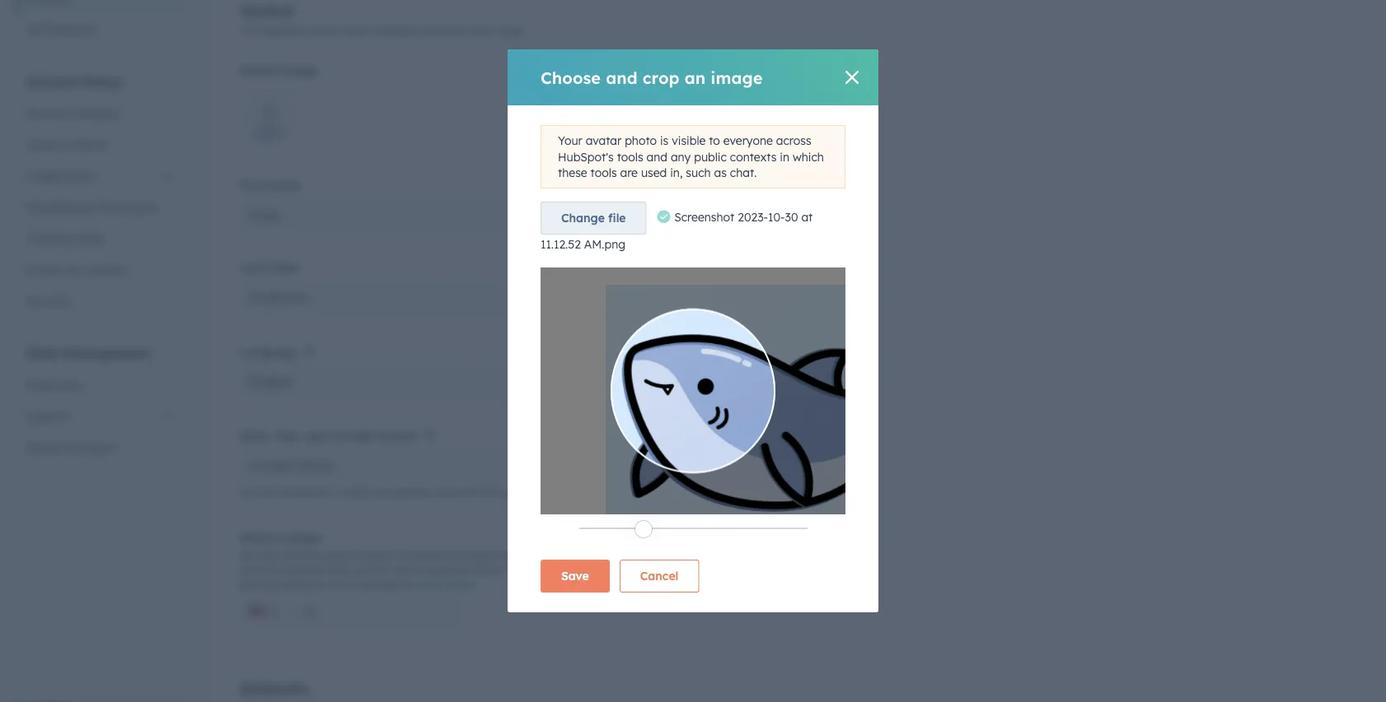 Task type: locate. For each thing, give the bounding box(es) containing it.
for
[[377, 565, 391, 577], [311, 579, 325, 592]]

cancel
[[640, 569, 679, 584]]

visible
[[672, 133, 706, 148]]

1 horizontal spatial to
[[570, 565, 580, 577]]

to up 'owner'
[[396, 550, 406, 562]]

contexts
[[730, 150, 777, 164]]

1 horizontal spatial you
[[473, 23, 493, 37]]

management
[[63, 345, 150, 361]]

, left 11:51
[[428, 487, 431, 500]]

defaults up users & teams link
[[74, 106, 119, 120]]

name right "first"
[[269, 178, 301, 192]]

1 horizontal spatial ,
[[428, 487, 431, 500]]

name for first name
[[269, 178, 301, 192]]

export
[[80, 440, 116, 455]]

number up the information
[[356, 550, 393, 562]]

, right 1,
[[368, 487, 371, 500]]

0 vertical spatial any
[[345, 23, 365, 37]]

None telephone field
[[294, 596, 461, 629]]

0 horizontal spatial any
[[345, 23, 365, 37]]

integrations button
[[16, 160, 185, 192]]

2 horizontal spatial ,
[[497, 487, 500, 500]]

language
[[240, 345, 297, 359]]

0 vertical spatial name
[[269, 178, 301, 192]]

you up property
[[449, 550, 467, 562]]

& right privacy
[[69, 262, 78, 277]]

users
[[26, 137, 57, 152]]

account
[[26, 73, 80, 89], [26, 106, 71, 120]]

0 vertical spatial for
[[377, 565, 391, 577]]

november
[[281, 487, 332, 500]]

you inside we may use this phone number to contact you about security events, sending workflow sms, and for owner property values. please refer to our privacy policy for more information
[[449, 550, 467, 562]]

defaults
[[74, 106, 119, 120], [240, 679, 309, 699]]

privacy & consent link
[[16, 254, 185, 286]]

1,234.56
[[524, 487, 563, 500]]

objects button
[[16, 401, 185, 432]]

1 vertical spatial for
[[311, 579, 325, 592]]

this
[[302, 550, 320, 562]]

0 horizontal spatial you
[[449, 550, 467, 562]]

account setup element
[[16, 72, 185, 317]]

tools down hubspot's
[[591, 166, 617, 180]]

2 horizontal spatial to
[[709, 133, 720, 148]]

1 vertical spatial defaults
[[240, 679, 309, 699]]

is
[[660, 133, 669, 148]]

1 horizontal spatial across
[[776, 133, 811, 148]]

0 vertical spatial &
[[60, 137, 68, 152]]

profile
[[240, 63, 276, 78]]

accounts
[[420, 23, 470, 37]]

account up account defaults
[[26, 73, 80, 89]]

number up use
[[279, 531, 323, 546]]

phone
[[322, 550, 353, 562]]

and right the time,
[[306, 429, 327, 443]]

english
[[249, 374, 293, 390]]

and
[[606, 67, 638, 88], [647, 150, 667, 164], [306, 429, 327, 443], [503, 487, 521, 500], [355, 565, 374, 577]]

1 account from the top
[[26, 73, 80, 89]]

2 vertical spatial &
[[68, 440, 77, 455]]

tracking code link
[[16, 223, 185, 254]]

change file
[[561, 211, 626, 225]]

to
[[709, 133, 720, 148], [396, 550, 406, 562], [570, 565, 580, 577]]

& left export
[[68, 440, 77, 455]]

0 vertical spatial across
[[307, 23, 342, 37]]

to left the "our"
[[570, 565, 580, 577]]

2 account from the top
[[26, 106, 71, 120]]

& inside import & export link
[[68, 440, 77, 455]]

tools up are
[[617, 150, 643, 164]]

properties
[[26, 378, 82, 392]]

across right applies
[[307, 23, 342, 37]]

workflow
[[281, 565, 326, 577]]

:
[[275, 487, 278, 500]]

1 vertical spatial account
[[26, 106, 71, 120]]

1 vertical spatial you
[[449, 550, 467, 562]]

1 horizontal spatial for
[[377, 565, 391, 577]]

united states button
[[240, 450, 611, 483]]

11:51
[[434, 487, 457, 500]]

notifications link
[[16, 14, 185, 45]]

2023
[[345, 487, 368, 500]]

None range field
[[579, 521, 807, 536]]

10-
[[768, 210, 785, 224]]

english button
[[240, 365, 611, 398]]

in,
[[670, 166, 683, 180]]

number left "format"
[[331, 429, 375, 443]]

for up the information
[[377, 565, 391, 577]]

public
[[694, 150, 727, 164]]

0 vertical spatial tools
[[617, 150, 643, 164]]

users & teams
[[26, 137, 106, 152]]

information
[[356, 579, 414, 592]]

are
[[620, 166, 638, 180]]

across inside global this applies across any hubspot accounts you have.
[[307, 23, 342, 37]]

marketplace
[[26, 200, 94, 214]]

tracking code
[[26, 231, 104, 246]]

none range field inside choose and crop an image "dialog"
[[579, 521, 807, 536]]

am.png
[[584, 237, 625, 252]]

data
[[26, 345, 59, 361]]

choose and crop an image
[[541, 67, 763, 88]]

0 horizontal spatial defaults
[[74, 106, 119, 120]]

and up used on the left top of the page
[[647, 150, 667, 164]]

name
[[269, 178, 301, 192], [267, 260, 299, 275]]

Last name text field
[[240, 281, 611, 314]]

avatar
[[586, 133, 622, 148]]

more
[[328, 579, 353, 592]]

and inside we may use this phone number to contact you about security events, sending workflow sms, and for owner property values. please refer to our privacy policy for more information
[[355, 565, 374, 577]]

any left hubspot
[[345, 23, 365, 37]]

any up in,
[[671, 150, 691, 164]]

0 vertical spatial defaults
[[74, 106, 119, 120]]

image
[[711, 67, 763, 88]]

0 horizontal spatial ,
[[368, 487, 371, 500]]

0 vertical spatial to
[[709, 133, 720, 148]]

across
[[307, 23, 342, 37], [776, 133, 811, 148]]

1 vertical spatial any
[[671, 150, 691, 164]]

1 vertical spatial &
[[69, 262, 78, 277]]

marketplace downloads
[[26, 200, 157, 214]]

1 vertical spatial name
[[267, 260, 299, 275]]

name right last
[[267, 260, 299, 275]]

1 horizontal spatial any
[[671, 150, 691, 164]]

&
[[60, 137, 68, 152], [69, 262, 78, 277], [68, 440, 77, 455]]

First name text field
[[240, 199, 611, 232]]

for down workflow
[[311, 579, 325, 592]]

2 vertical spatial to
[[570, 565, 580, 577]]

data management element
[[16, 344, 185, 495]]

any inside global this applies across any hubspot accounts you have.
[[345, 23, 365, 37]]

privacy & consent
[[26, 262, 125, 277]]

0 horizontal spatial to
[[396, 550, 406, 562]]

everyone
[[723, 133, 773, 148]]

, right am
[[497, 487, 500, 500]]

3 , from the left
[[497, 487, 500, 500]]

& inside users & teams link
[[60, 137, 68, 152]]

setup
[[84, 73, 122, 89]]

number inside we may use this phone number to contact you about security events, sending workflow sms, and for owner property values. please refer to our privacy policy for more information
[[356, 550, 393, 562]]

,
[[368, 487, 371, 500], [428, 487, 431, 500], [497, 487, 500, 500]]

account up users
[[26, 106, 71, 120]]

you inside global this applies across any hubspot accounts you have.
[[473, 23, 493, 37]]

at
[[801, 210, 813, 224]]

you left have.
[[473, 23, 493, 37]]

such
[[686, 166, 711, 180]]

1 vertical spatial across
[[776, 133, 811, 148]]

tools
[[617, 150, 643, 164], [591, 166, 617, 180]]

& right users
[[60, 137, 68, 152]]

to up public
[[709, 133, 720, 148]]

0 horizontal spatial for
[[311, 579, 325, 592]]

2 vertical spatial number
[[356, 550, 393, 562]]

date, time, and number format
[[240, 429, 417, 443]]

30
[[785, 210, 798, 224]]

privacy
[[240, 579, 276, 592]]

0 vertical spatial account
[[26, 73, 80, 89]]

0 horizontal spatial across
[[307, 23, 342, 37]]

global
[[240, 0, 294, 21]]

defaults down 🇺🇸 'popup button'
[[240, 679, 309, 699]]

code
[[76, 231, 104, 246]]

security
[[26, 294, 71, 308]]

& inside privacy & consent link
[[69, 262, 78, 277]]

contact
[[409, 550, 446, 562]]

1 vertical spatial tools
[[591, 166, 617, 180]]

0 vertical spatial you
[[473, 23, 493, 37]]

across up in
[[776, 133, 811, 148]]

and right "sms,"
[[355, 565, 374, 577]]



Task type: describe. For each thing, give the bounding box(es) containing it.
11.12.52
[[541, 237, 581, 252]]

marketplace downloads link
[[16, 192, 185, 223]]

save button
[[541, 560, 610, 593]]

consent
[[81, 262, 125, 277]]

11/01/2023
[[373, 487, 428, 500]]

an
[[685, 67, 706, 88]]

policy
[[279, 579, 308, 592]]

these
[[558, 166, 587, 180]]

choose and crop an image dialog
[[508, 49, 995, 613]]

data management
[[26, 345, 150, 361]]

events,
[[543, 550, 578, 562]]

close image
[[845, 71, 859, 84]]

screenshot
[[674, 210, 734, 224]]

change file button
[[541, 202, 647, 235]]

users & teams link
[[16, 129, 185, 160]]

and left crop
[[606, 67, 638, 88]]

more)
[[446, 579, 475, 592]]

🇺🇸 button
[[240, 596, 293, 629]]

this
[[240, 23, 261, 37]]

privacy
[[26, 262, 66, 277]]

2 , from the left
[[428, 487, 431, 500]]

first
[[240, 178, 265, 192]]

sending
[[240, 565, 278, 577]]

import & export link
[[16, 432, 185, 464]]

1 vertical spatial number
[[279, 531, 323, 546]]

& for teams
[[60, 137, 68, 152]]

phone number
[[240, 531, 323, 546]]

integrations
[[26, 169, 94, 183]]

hubspot
[[369, 23, 417, 37]]

format : november 1, 2023 , 11/01/2023 , 11:51 am edt , and 1,234.56
[[240, 487, 563, 500]]

defaults inside account setup element
[[74, 106, 119, 120]]

first name
[[240, 178, 301, 192]]

and inside your avatar photo is visible to everyone across hubspot's tools and any public contexts in which these tools are used in, such as chat.
[[647, 150, 667, 164]]

as
[[714, 166, 727, 180]]

import & export
[[26, 440, 116, 455]]

owner
[[394, 565, 424, 577]]

account for account setup
[[26, 73, 80, 89]]

tracking
[[26, 231, 72, 246]]

account defaults
[[26, 106, 119, 120]]

(read more) link
[[417, 579, 475, 592]]

notifications
[[26, 22, 97, 36]]

phone number element
[[240, 596, 611, 629]]

refer
[[543, 565, 567, 577]]

cancel button
[[619, 560, 699, 593]]

teams
[[72, 137, 106, 152]]

may
[[258, 550, 279, 562]]

format
[[378, 429, 417, 443]]

2023-
[[738, 210, 768, 224]]

1 horizontal spatial defaults
[[240, 679, 309, 699]]

1,
[[334, 487, 342, 500]]

in
[[780, 150, 789, 164]]

across inside your avatar photo is visible to everyone across hubspot's tools and any public contexts in which these tools are used in, such as chat.
[[776, 133, 811, 148]]

used
[[641, 166, 667, 180]]

last name
[[240, 260, 299, 275]]

we may use this phone number to contact you about security events, sending workflow sms, and for owner property values. please refer to our privacy policy for more information
[[240, 550, 599, 592]]

values.
[[472, 565, 506, 577]]

& for consent
[[69, 262, 78, 277]]

states
[[294, 458, 333, 474]]

1 , from the left
[[368, 487, 371, 500]]

image
[[280, 63, 318, 78]]

save
[[561, 569, 589, 584]]

1 vertical spatial to
[[396, 550, 406, 562]]

last
[[240, 260, 264, 275]]

photo
[[625, 133, 657, 148]]

we
[[240, 550, 255, 562]]

objects
[[26, 409, 68, 424]]

choose
[[541, 67, 601, 88]]

phone
[[240, 531, 275, 546]]

import
[[26, 440, 65, 455]]

properties link
[[16, 370, 185, 401]]

global this applies across any hubspot accounts you have.
[[240, 0, 525, 37]]

.
[[475, 579, 478, 592]]

to inside your avatar photo is visible to everyone across hubspot's tools and any public contexts in which these tools are used in, such as chat.
[[709, 133, 720, 148]]

and right edt
[[503, 487, 521, 500]]

united
[[249, 458, 290, 474]]

your
[[558, 133, 582, 148]]

& for export
[[68, 440, 77, 455]]

file
[[608, 211, 626, 225]]

any inside your avatar photo is visible to everyone across hubspot's tools and any public contexts in which these tools are used in, such as chat.
[[671, 150, 691, 164]]

please
[[509, 565, 540, 577]]

0 vertical spatial number
[[331, 429, 375, 443]]

account setup
[[26, 73, 122, 89]]

account for account defaults
[[26, 106, 71, 120]]

(read
[[417, 579, 443, 592]]

security link
[[16, 286, 185, 317]]

name for last name
[[267, 260, 299, 275]]

have.
[[496, 23, 525, 37]]

crop
[[643, 67, 680, 88]]

am
[[460, 487, 476, 500]]

profile image
[[240, 63, 318, 78]]

chat.
[[730, 166, 757, 180]]

our
[[582, 565, 599, 577]]

security
[[502, 550, 540, 562]]

🇺🇸
[[249, 601, 265, 622]]

about
[[470, 550, 499, 562]]

your avatar photo is visible to everyone across hubspot's tools and any public contexts in which these tools are used in, such as chat.
[[558, 133, 824, 180]]



Task type: vqa. For each thing, say whether or not it's contained in the screenshot.
MENU
no



